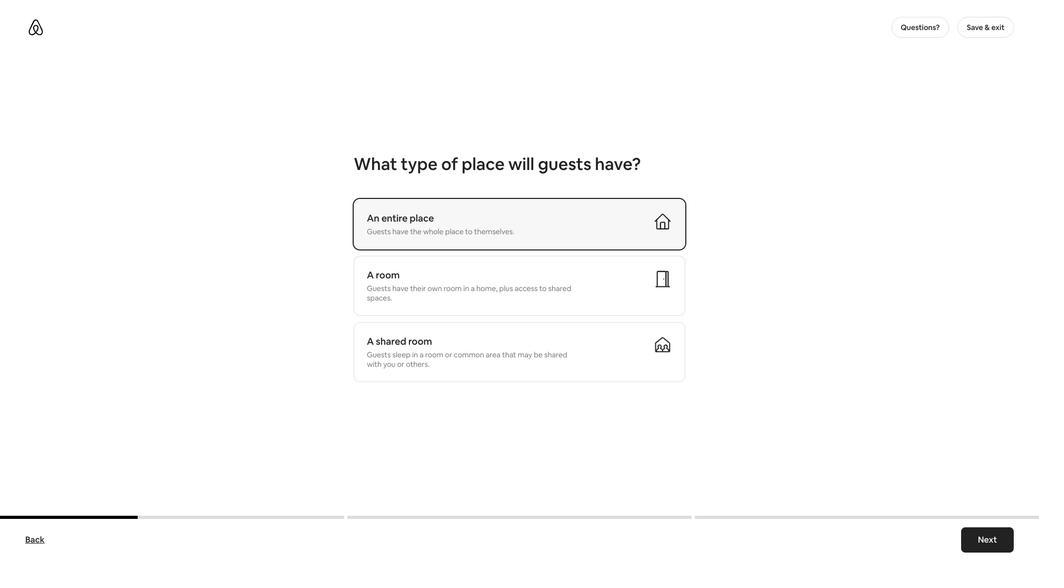 Task type: describe. For each thing, give the bounding box(es) containing it.
questions? button
[[892, 17, 950, 38]]

room right sleep
[[425, 350, 444, 360]]

common
[[454, 350, 484, 360]]

questions?
[[901, 23, 940, 32]]

in inside a room guests have their own room in a home, plus access to shared spaces.
[[464, 284, 470, 293]]

to inside a room guests have their own room in a home, plus access to shared spaces.
[[540, 284, 547, 293]]

of
[[442, 153, 458, 175]]

a for a shared room
[[367, 336, 374, 348]]

exit
[[992, 23, 1005, 32]]

access
[[515, 284, 538, 293]]

own
[[428, 284, 442, 293]]

0 horizontal spatial or
[[397, 360, 405, 369]]

whole
[[423, 227, 444, 237]]

spaces.
[[367, 293, 392, 303]]

back
[[25, 535, 45, 546]]

guests for entire
[[367, 227, 391, 237]]

a inside a shared room guests sleep in a room or common area that may be shared with you or others.
[[420, 350, 424, 360]]

save
[[967, 23, 984, 32]]

a shared room guests sleep in a room or common area that may be shared with you or others.
[[367, 336, 568, 369]]

that
[[502, 350, 517, 360]]

room up others.
[[409, 336, 432, 348]]

save & exit button
[[958, 17, 1014, 38]]

be
[[534, 350, 543, 360]]

1 horizontal spatial or
[[445, 350, 452, 360]]

guests for shared
[[367, 350, 391, 360]]

sleep
[[393, 350, 411, 360]]



Task type: locate. For each thing, give the bounding box(es) containing it.
have inside an entire place guests have the whole place to themselves.
[[393, 227, 409, 237]]

shared up sleep
[[376, 336, 407, 348]]

guests inside an entire place guests have the whole place to themselves.
[[367, 227, 391, 237]]

a inside a shared room guests sleep in a room or common area that may be shared with you or others.
[[367, 336, 374, 348]]

area
[[486, 350, 501, 360]]

3 guests from the top
[[367, 350, 391, 360]]

a left home,
[[471, 284, 475, 293]]

1 vertical spatial in
[[412, 350, 418, 360]]

0 horizontal spatial a
[[420, 350, 424, 360]]

1 vertical spatial have
[[393, 284, 409, 293]]

may
[[518, 350, 533, 360]]

a up spaces.
[[367, 269, 374, 281]]

place
[[462, 153, 505, 175], [410, 212, 434, 224], [445, 227, 464, 237]]

a for a room
[[367, 269, 374, 281]]

what type of place will guests have?
[[354, 153, 641, 175]]

a inside a room guests have their own room in a home, plus access to shared spaces.
[[471, 284, 475, 293]]

shared right access at the bottom
[[549, 284, 572, 293]]

0 vertical spatial guests
[[367, 227, 391, 237]]

their
[[410, 284, 426, 293]]

1 a from the top
[[367, 269, 374, 281]]

place right whole
[[445, 227, 464, 237]]

&
[[985, 23, 991, 32]]

room up spaces.
[[376, 269, 400, 281]]

0 vertical spatial to
[[465, 227, 473, 237]]

or left common
[[445, 350, 452, 360]]

in left home,
[[464, 284, 470, 293]]

a
[[471, 284, 475, 293], [420, 350, 424, 360]]

1 guests from the top
[[367, 227, 391, 237]]

next
[[979, 535, 998, 546]]

room
[[376, 269, 400, 281], [444, 284, 462, 293], [409, 336, 432, 348], [425, 350, 444, 360]]

guests down an
[[367, 227, 391, 237]]

to
[[465, 227, 473, 237], [540, 284, 547, 293]]

2 guests from the top
[[367, 284, 391, 293]]

to inside an entire place guests have the whole place to themselves.
[[465, 227, 473, 237]]

or right you on the left bottom
[[397, 360, 405, 369]]

guests inside a room guests have their own room in a home, plus access to shared spaces.
[[367, 284, 391, 293]]

shared right be
[[545, 350, 568, 360]]

shared inside a room guests have their own room in a home, plus access to shared spaces.
[[549, 284, 572, 293]]

1 vertical spatial shared
[[376, 336, 407, 348]]

have
[[393, 227, 409, 237], [393, 284, 409, 293]]

1 have from the top
[[393, 227, 409, 237]]

with
[[367, 360, 382, 369]]

2 vertical spatial guests
[[367, 350, 391, 360]]

an
[[367, 212, 380, 224]]

place up the
[[410, 212, 434, 224]]

1 vertical spatial to
[[540, 284, 547, 293]]

option group
[[354, 199, 686, 410]]

1 vertical spatial place
[[410, 212, 434, 224]]

the
[[410, 227, 422, 237]]

0 horizontal spatial to
[[465, 227, 473, 237]]

0 vertical spatial a
[[471, 284, 475, 293]]

what
[[354, 153, 397, 175]]

a
[[367, 269, 374, 281], [367, 336, 374, 348]]

place right of
[[462, 153, 505, 175]]

plus
[[500, 284, 513, 293]]

0 vertical spatial place
[[462, 153, 505, 175]]

guests left sleep
[[367, 350, 391, 360]]

back button
[[20, 530, 50, 551]]

0 horizontal spatial in
[[412, 350, 418, 360]]

0 vertical spatial a
[[367, 269, 374, 281]]

others.
[[406, 360, 430, 369]]

1 vertical spatial a
[[420, 350, 424, 360]]

a room guests have their own room in a home, plus access to shared spaces.
[[367, 269, 572, 303]]

home,
[[477, 284, 498, 293]]

a right sleep
[[420, 350, 424, 360]]

to left themselves.
[[465, 227, 473, 237]]

type
[[401, 153, 438, 175]]

next button
[[962, 528, 1014, 553]]

2 a from the top
[[367, 336, 374, 348]]

0 vertical spatial in
[[464, 284, 470, 293]]

in right sleep
[[412, 350, 418, 360]]

guests
[[538, 153, 592, 175]]

shared
[[549, 284, 572, 293], [376, 336, 407, 348], [545, 350, 568, 360]]

entire
[[382, 212, 408, 224]]

guests inside a shared room guests sleep in a room or common area that may be shared with you or others.
[[367, 350, 391, 360]]

0 vertical spatial shared
[[549, 284, 572, 293]]

save & exit
[[967, 23, 1005, 32]]

1 horizontal spatial in
[[464, 284, 470, 293]]

room right own
[[444, 284, 462, 293]]

1 vertical spatial a
[[367, 336, 374, 348]]

or
[[445, 350, 452, 360], [397, 360, 405, 369]]

have down entire
[[393, 227, 409, 237]]

in inside a shared room guests sleep in a room or common area that may be shared with you or others.
[[412, 350, 418, 360]]

have left their
[[393, 284, 409, 293]]

1 horizontal spatial a
[[471, 284, 475, 293]]

1 horizontal spatial to
[[540, 284, 547, 293]]

0 vertical spatial have
[[393, 227, 409, 237]]

guests
[[367, 227, 391, 237], [367, 284, 391, 293], [367, 350, 391, 360]]

an entire place guests have the whole place to themselves.
[[367, 212, 515, 237]]

guests left their
[[367, 284, 391, 293]]

1 vertical spatial guests
[[367, 284, 391, 293]]

None button
[[354, 199, 686, 250], [354, 256, 686, 316], [354, 322, 686, 382], [354, 199, 686, 250], [354, 256, 686, 316], [354, 322, 686, 382]]

a up the with
[[367, 336, 374, 348]]

to right access at the bottom
[[540, 284, 547, 293]]

a inside a room guests have their own room in a home, plus access to shared spaces.
[[367, 269, 374, 281]]

2 vertical spatial place
[[445, 227, 464, 237]]

2 vertical spatial shared
[[545, 350, 568, 360]]

will
[[509, 153, 535, 175]]

2 have from the top
[[393, 284, 409, 293]]

you
[[383, 360, 396, 369]]

have inside a room guests have their own room in a home, plus access to shared spaces.
[[393, 284, 409, 293]]

option group containing an entire place
[[354, 199, 686, 410]]

themselves.
[[474, 227, 515, 237]]

in
[[464, 284, 470, 293], [412, 350, 418, 360]]

have?
[[595, 153, 641, 175]]



Task type: vqa. For each thing, say whether or not it's contained in the screenshot.
the 10 inside the Rustic cottage-Ocean views/walk to surfing/Jungle 3 beds · 2 bedrooms 28 nights · Apr 10 – May 8 $4,243 $3,659 monthly before taxes
no



